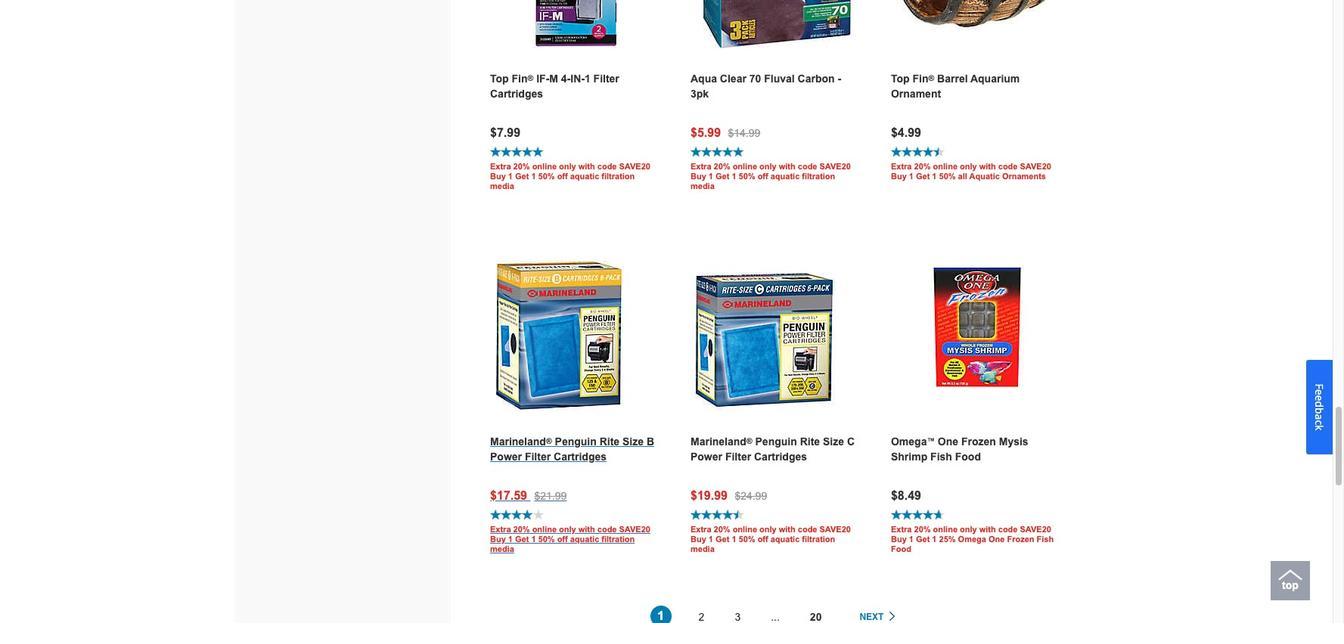 Task type: locate. For each thing, give the bounding box(es) containing it.
code inside extra 20% online only with code save20 buy 1 get 1 50% all aquatic ornaments
[[999, 162, 1018, 171]]

marineland up $17.59
[[490, 436, 546, 448]]

2 fin from the left
[[913, 73, 929, 85]]

0 vertical spatial omega
[[891, 436, 927, 448]]

1 power from the left
[[490, 451, 522, 463]]

cartridges for $17.59
[[554, 451, 607, 463]]

only inside extra 20% online only with code save20 buy 1 get 1 50% all aquatic ornaments
[[960, 162, 977, 171]]

code
[[598, 162, 617, 171], [798, 162, 818, 171], [999, 162, 1018, 171], [598, 525, 617, 534], [798, 525, 818, 534], [999, 525, 1018, 534]]

get for if-m 4-in-1 filter cartridges
[[515, 172, 529, 181]]

top for $4.99
[[891, 73, 910, 85]]

0 horizontal spatial power
[[490, 451, 522, 463]]

one right 25%
[[989, 535, 1005, 544]]

cartridges inside if-m 4-in-1 filter cartridges
[[490, 88, 543, 100]]

extra
[[490, 162, 511, 171], [691, 162, 712, 171], [891, 162, 912, 171], [490, 525, 511, 534], [691, 525, 712, 534], [891, 525, 912, 534]]

buy down "$4.99"
[[891, 172, 907, 181]]

buy down '$8.49'
[[891, 535, 907, 544]]

1 fin from the left
[[512, 73, 528, 85]]

0 vertical spatial one
[[938, 436, 959, 448]]

0 horizontal spatial marineland ®
[[490, 436, 552, 448]]

media down $5.99
[[691, 182, 715, 191]]

®
[[528, 73, 534, 82], [929, 73, 935, 82], [546, 437, 552, 446], [747, 437, 753, 446]]

size left b
[[623, 436, 644, 448]]

buy down $7.99
[[490, 172, 506, 181]]

food
[[955, 451, 981, 463], [891, 545, 912, 554]]

2 penguin from the left
[[756, 436, 797, 448]]

filter right in-
[[594, 73, 620, 85]]

0 vertical spatial frozen
[[962, 436, 996, 448]]

1 horizontal spatial frozen
[[1007, 535, 1035, 544]]

frozen inside extra 20% online only with code save20 buy 1 get 1 25% omega one frozen fish food
[[1007, 535, 1035, 544]]

50% for $5.99
[[739, 172, 756, 181]]

save20 for penguin rite size b power filter cartridges
[[619, 525, 651, 534]]

4-
[[561, 73, 571, 85]]

0 horizontal spatial rite
[[600, 436, 620, 448]]

extra down '$8.49'
[[891, 525, 912, 534]]

extra inside extra 20% online only with code save20 buy 1 get 1 25% omega one frozen fish food
[[891, 525, 912, 534]]

top for $7.99
[[490, 73, 509, 85]]

food inside extra 20% online only with code save20 buy 1 get 1 25% omega one frozen fish food
[[891, 545, 912, 554]]

2 horizontal spatial filter
[[726, 451, 751, 463]]

code for if-m 4-in-1 filter cartridges
[[598, 162, 617, 171]]

1 vertical spatial food
[[891, 545, 912, 554]]

omega right 25%
[[958, 535, 987, 544]]

code for barrel aquarium ornament
[[999, 162, 1018, 171]]

20% inside extra 20% online only with code save20 buy 1 get 1 25% omega one frozen fish food
[[914, 525, 931, 534]]

get inside extra 20% online only with code save20 buy 1 get 1 50% all aquatic ornaments
[[916, 172, 930, 181]]

filtration for $19.99
[[802, 535, 836, 544]]

1 horizontal spatial one
[[989, 535, 1005, 544]]

omega ™
[[891, 436, 935, 448]]

only for penguin rite size b power filter cartridges
[[559, 525, 576, 534]]

0 horizontal spatial penguin
[[555, 436, 597, 448]]

extra 20% online only with code save20 buy 1 get 1 50% all aquatic ornaments
[[891, 162, 1052, 181]]

® left if- at the left top
[[528, 73, 534, 82]]

rite for $19.99
[[800, 436, 820, 448]]

get down $19.99 $24.99
[[716, 535, 730, 544]]

0 horizontal spatial food
[[891, 545, 912, 554]]

1 vertical spatial fish
[[1037, 535, 1054, 544]]

1 marineland from the left
[[490, 436, 546, 448]]

top left if- at the left top
[[490, 73, 509, 85]]

marineland
[[490, 436, 546, 448], [691, 436, 747, 448]]

extra 20% online only with code save20 buy 1 get 1 50% off aquatic filtration media
[[490, 162, 651, 191], [691, 162, 851, 191], [490, 525, 651, 554], [691, 525, 851, 554]]

1 size from the left
[[623, 436, 644, 448]]

20% for if-m 4-in-1 filter cartridges
[[513, 162, 530, 171]]

1 rite from the left
[[600, 436, 620, 448]]

rite for $17.59
[[600, 436, 620, 448]]

cartridges
[[490, 88, 543, 100], [554, 451, 607, 463], [754, 451, 807, 463]]

online
[[532, 162, 557, 171], [733, 162, 757, 171], [933, 162, 958, 171], [532, 525, 557, 534], [733, 525, 757, 534], [933, 525, 958, 534]]

m
[[550, 73, 558, 85]]

20% inside extra 20% online only with code save20 buy 1 get 1 50% all aquatic ornaments
[[914, 162, 931, 171]]

fin up ornament
[[913, 73, 929, 85]]

save20 inside extra 20% online only with code save20 buy 1 get 1 25% omega one frozen fish food
[[1020, 525, 1052, 534]]

2 size from the left
[[823, 436, 844, 448]]

20%
[[513, 162, 530, 171], [714, 162, 731, 171], [914, 162, 931, 171], [513, 525, 530, 534], [714, 525, 731, 534], [914, 525, 931, 534]]

barrel
[[938, 73, 968, 85]]

omega inside extra 20% online only with code save20 buy 1 get 1 25% omega one frozen fish food
[[958, 535, 987, 544]]

c
[[1313, 420, 1327, 425]]

0 horizontal spatial fin
[[512, 73, 528, 85]]

fish inside one frozen mysis shrimp fish food
[[931, 451, 953, 463]]

1 e from the top
[[1313, 389, 1327, 395]]

2 top fin ® from the left
[[891, 73, 935, 85]]

1 penguin from the left
[[555, 436, 597, 448]]

penguin up $24.99
[[756, 436, 797, 448]]

size inside penguin rite size b power filter cartridges
[[623, 436, 644, 448]]

off
[[557, 172, 568, 181], [758, 172, 769, 181], [557, 535, 568, 544], [758, 535, 769, 544]]

if-
[[537, 73, 550, 85]]

50% inside extra 20% online only with code save20 buy 1 get 1 50% all aquatic ornaments
[[939, 172, 956, 181]]

1 horizontal spatial top
[[891, 73, 910, 85]]

1 vertical spatial omega
[[958, 535, 987, 544]]

aquatic
[[970, 172, 1000, 181]]

get down $7.99
[[515, 172, 529, 181]]

2 marineland from the left
[[691, 436, 747, 448]]

extra down $7.99
[[490, 162, 511, 171]]

$24.99
[[735, 490, 767, 502]]

2 horizontal spatial cartridges
[[754, 451, 807, 463]]

get inside extra 20% online only with code save20 buy 1 get 1 25% omega one frozen fish food
[[916, 535, 930, 544]]

rite
[[600, 436, 620, 448], [800, 436, 820, 448]]

power for $17.59
[[490, 451, 522, 463]]

mysis
[[999, 436, 1029, 448]]

1 marineland ® from the left
[[490, 436, 552, 448]]

media for $19.99
[[691, 545, 715, 554]]

aquatic for $17.59
[[570, 535, 599, 544]]

omega
[[891, 436, 927, 448], [958, 535, 987, 544]]

f e e d b a c k
[[1313, 384, 1327, 431]]

0 horizontal spatial fish
[[931, 451, 953, 463]]

1 horizontal spatial penguin
[[756, 436, 797, 448]]

one
[[938, 436, 959, 448], [989, 535, 1005, 544]]

buy inside extra 20% online only with code save20 buy 1 get 1 25% omega one frozen fish food
[[891, 535, 907, 544]]

1 horizontal spatial cartridges
[[554, 451, 607, 463]]

1 top fin ® from the left
[[490, 73, 534, 85]]

buy
[[490, 172, 506, 181], [691, 172, 707, 181], [891, 172, 907, 181], [490, 535, 506, 544], [691, 535, 707, 544], [891, 535, 907, 544]]

buy down $17.59
[[490, 535, 506, 544]]

buy for one frozen mysis shrimp fish food
[[891, 535, 907, 544]]

get left all
[[916, 172, 930, 181]]

only inside extra 20% online only with code save20 buy 1 get 1 25% omega one frozen fish food
[[960, 525, 977, 534]]

code for penguin rite size c power filter cartridges
[[798, 525, 818, 534]]

cartridges inside penguin rite size c power filter cartridges
[[754, 451, 807, 463]]

buy for if-m 4-in-1 filter cartridges
[[490, 172, 506, 181]]

0 horizontal spatial frozen
[[962, 436, 996, 448]]

save20
[[619, 162, 651, 171], [820, 162, 851, 171], [1020, 162, 1052, 171], [619, 525, 651, 534], [820, 525, 851, 534], [1020, 525, 1052, 534]]

1 vertical spatial frozen
[[1007, 535, 1035, 544]]

omega up shrimp
[[891, 436, 927, 448]]

back to top image
[[1279, 564, 1303, 588]]

one inside one frozen mysis shrimp fish food
[[938, 436, 959, 448]]

cartridges inside penguin rite size b power filter cartridges
[[554, 451, 607, 463]]

marineland ® up $19.99 $24.99
[[691, 436, 753, 448]]

with inside extra 20% online only with code save20 buy 1 get 1 25% omega one frozen fish food
[[980, 525, 996, 534]]

carbon
[[798, 73, 835, 85]]

rite inside penguin rite size b power filter cartridges
[[600, 436, 620, 448]]

frozen
[[962, 436, 996, 448], [1007, 535, 1035, 544]]

only for if-m 4-in-1 filter cartridges
[[559, 162, 576, 171]]

save20 for penguin rite size c power filter cartridges
[[820, 525, 851, 534]]

penguin inside penguin rite size b power filter cartridges
[[555, 436, 597, 448]]

marineland ® up $17.59 $21.99 at the left of page
[[490, 436, 552, 448]]

filter up $19.99 $24.99
[[726, 451, 751, 463]]

extra down $17.59
[[490, 525, 511, 534]]

$4.99
[[891, 126, 922, 139]]

f e e d b a c k button
[[1307, 360, 1333, 455]]

1 horizontal spatial power
[[691, 451, 723, 463]]

penguin for $17.59
[[555, 436, 597, 448]]

extra inside extra 20% online only with code save20 buy 1 get 1 50% all aquatic ornaments
[[891, 162, 912, 171]]

0 vertical spatial fish
[[931, 451, 953, 463]]

extra 20% online only with code save20 buy 1 get 1 50% off aquatic filtration media for $17.59
[[490, 525, 651, 554]]

marineland up $19.99
[[691, 436, 747, 448]]

® up "$21.99"
[[546, 437, 552, 446]]

20% down '$8.49'
[[914, 525, 931, 534]]

top fin ® up ornament
[[891, 73, 935, 85]]

one right the ™
[[938, 436, 959, 448]]

power up $19.99
[[691, 451, 723, 463]]

code inside extra 20% online only with code save20 buy 1 get 1 25% omega one frozen fish food
[[999, 525, 1018, 534]]

with for barrel aquarium ornament
[[980, 162, 996, 171]]

rite left c
[[800, 436, 820, 448]]

get for one frozen mysis shrimp fish food
[[916, 535, 930, 544]]

food down '$8.49'
[[891, 545, 912, 554]]

frozen left mysis at right
[[962, 436, 996, 448]]

online for penguin rite size b power filter cartridges
[[532, 525, 557, 534]]

cartridges up "$21.99"
[[554, 451, 607, 463]]

0 horizontal spatial omega
[[891, 436, 927, 448]]

0 horizontal spatial marineland
[[490, 436, 546, 448]]

penguin inside penguin rite size c power filter cartridges
[[756, 436, 797, 448]]

extra down "$4.99"
[[891, 162, 912, 171]]

1 horizontal spatial marineland
[[691, 436, 747, 448]]

barrel aquarium ornament
[[891, 73, 1020, 100]]

20% down "$4.99"
[[914, 162, 931, 171]]

fin
[[512, 73, 528, 85], [913, 73, 929, 85]]

1 horizontal spatial food
[[955, 451, 981, 463]]

extra 20% online only with code save20 buy 1 get 1 25% omega one frozen fish food
[[891, 525, 1054, 554]]

e down f
[[1313, 395, 1327, 401]]

filter
[[594, 73, 620, 85], [525, 451, 551, 463], [726, 451, 751, 463]]

1 top from the left
[[490, 73, 509, 85]]

extra for one frozen mysis shrimp fish food
[[891, 525, 912, 534]]

$19.99
[[691, 490, 728, 502]]

1 horizontal spatial fish
[[1037, 535, 1054, 544]]

power up $17.59
[[490, 451, 522, 463]]

0 horizontal spatial cartridges
[[490, 88, 543, 100]]

cartridges down if- at the left top
[[490, 88, 543, 100]]

food inside one frozen mysis shrimp fish food
[[955, 451, 981, 463]]

filter inside penguin rite size b power filter cartridges
[[525, 451, 551, 463]]

2 e from the top
[[1313, 395, 1327, 401]]

get
[[515, 172, 529, 181], [716, 172, 730, 181], [916, 172, 930, 181], [515, 535, 529, 544], [716, 535, 730, 544], [916, 535, 930, 544]]

$7.99
[[490, 126, 521, 139]]

-
[[838, 73, 842, 85]]

aquatic for $5.99
[[771, 172, 800, 181]]

media
[[490, 182, 514, 191], [691, 182, 715, 191], [490, 545, 514, 554], [691, 545, 715, 554]]

get left 25%
[[916, 535, 930, 544]]

buy down $19.99
[[691, 535, 707, 544]]

extra for penguin rite size b power filter cartridges
[[490, 525, 511, 534]]

extra down $19.99
[[691, 525, 712, 534]]

1 vertical spatial one
[[989, 535, 1005, 544]]

media down $19.99
[[691, 545, 715, 554]]

aqua clear 70 fluval carbon - 3pk
[[691, 73, 842, 100]]

e up d
[[1313, 389, 1327, 395]]

online inside extra 20% online only with code save20 buy 1 get 1 25% omega one frozen fish food
[[933, 525, 958, 534]]

frozen right 25%
[[1007, 535, 1035, 544]]

media down $17.59
[[490, 545, 514, 554]]

filtration
[[602, 172, 635, 181], [802, 172, 836, 181], [602, 535, 635, 544], [802, 535, 836, 544]]

1 inside if-m 4-in-1 filter cartridges
[[585, 73, 591, 85]]

1 horizontal spatial top fin ®
[[891, 73, 935, 85]]

top fin ®
[[490, 73, 534, 85], [891, 73, 935, 85]]

1 horizontal spatial rite
[[800, 436, 820, 448]]

get down $17.59 $21.99 at the left of page
[[515, 535, 529, 544]]

fish
[[931, 451, 953, 463], [1037, 535, 1054, 544]]

size for $19.99
[[823, 436, 844, 448]]

power inside penguin rite size b power filter cartridges
[[490, 451, 522, 463]]

rite left b
[[600, 436, 620, 448]]

filter up $17.59 $21.99 at the left of page
[[525, 451, 551, 463]]

20% down $5.99 $14.99
[[714, 162, 731, 171]]

0 horizontal spatial size
[[623, 436, 644, 448]]

1 horizontal spatial filter
[[594, 73, 620, 85]]

1 horizontal spatial size
[[823, 436, 844, 448]]

50%
[[538, 172, 555, 181], [739, 172, 756, 181], [939, 172, 956, 181], [538, 535, 555, 544], [739, 535, 756, 544]]

fluval
[[764, 73, 795, 85]]

1 horizontal spatial omega
[[958, 535, 987, 544]]

1 horizontal spatial marineland ®
[[691, 436, 753, 448]]

fish inside extra 20% online only with code save20 buy 1 get 1 25% omega one frozen fish food
[[1037, 535, 1054, 544]]

top
[[490, 73, 509, 85], [891, 73, 910, 85]]

marineland ®
[[490, 436, 552, 448], [691, 436, 753, 448]]

rite inside penguin rite size c power filter cartridges
[[800, 436, 820, 448]]

if-m 4-in-1 filter cartridges
[[490, 73, 620, 100]]

only for penguin rite size c power filter cartridges
[[760, 525, 777, 534]]

extra for penguin rite size c power filter cartridges
[[691, 525, 712, 534]]

cartridges up $24.99
[[754, 451, 807, 463]]

0 horizontal spatial one
[[938, 436, 959, 448]]

top up ornament
[[891, 73, 910, 85]]

marineland for $17.59
[[490, 436, 546, 448]]

get down $5.99 $14.99
[[716, 172, 730, 181]]

penguin up "$21.99"
[[555, 436, 597, 448]]

with inside extra 20% online only with code save20 buy 1 get 1 50% all aquatic ornaments
[[980, 162, 996, 171]]

e
[[1313, 389, 1327, 395], [1313, 395, 1327, 401]]

0 vertical spatial food
[[955, 451, 981, 463]]

0 horizontal spatial top
[[490, 73, 509, 85]]

save20 inside extra 20% online only with code save20 buy 1 get 1 50% all aquatic ornaments
[[1020, 162, 1052, 171]]

0 horizontal spatial top fin ®
[[490, 73, 534, 85]]

20% down $19.99 $24.99
[[714, 525, 731, 534]]

size left c
[[823, 436, 844, 448]]

2 power from the left
[[691, 451, 723, 463]]

20% for penguin rite size c power filter cartridges
[[714, 525, 731, 534]]

power inside penguin rite size c power filter cartridges
[[691, 451, 723, 463]]

extra down $5.99
[[691, 162, 712, 171]]

food right shrimp
[[955, 451, 981, 463]]

f
[[1313, 384, 1327, 389]]

power
[[490, 451, 522, 463], [691, 451, 723, 463]]

1 horizontal spatial fin
[[913, 73, 929, 85]]

$5.99 $14.99
[[691, 126, 761, 139]]

only
[[559, 162, 576, 171], [760, 162, 777, 171], [960, 162, 977, 171], [559, 525, 576, 534], [760, 525, 777, 534], [960, 525, 977, 534]]

top fin ® left if- at the left top
[[490, 73, 534, 85]]

penguin
[[555, 436, 597, 448], [756, 436, 797, 448]]

2 top from the left
[[891, 73, 910, 85]]

2 marineland ® from the left
[[691, 436, 753, 448]]

fin left if- at the left top
[[512, 73, 528, 85]]

c
[[847, 436, 855, 448]]

filter inside penguin rite size c power filter cartridges
[[726, 451, 751, 463]]

20% down $7.99
[[513, 162, 530, 171]]

with
[[579, 162, 595, 171], [779, 162, 796, 171], [980, 162, 996, 171], [579, 525, 595, 534], [779, 525, 796, 534], [980, 525, 996, 534]]

online inside extra 20% online only with code save20 buy 1 get 1 50% all aquatic ornaments
[[933, 162, 958, 171]]

20% down $17.59 $21.99 at the left of page
[[513, 525, 530, 534]]

online for if-m 4-in-1 filter cartridges
[[532, 162, 557, 171]]

2 rite from the left
[[800, 436, 820, 448]]

size inside penguin rite size c power filter cartridges
[[823, 436, 844, 448]]

aquatic
[[570, 172, 599, 181], [771, 172, 800, 181], [570, 535, 599, 544], [771, 535, 800, 544]]

buy inside extra 20% online only with code save20 buy 1 get 1 50% all aquatic ornaments
[[891, 172, 907, 181]]

70
[[750, 73, 761, 85]]

1
[[585, 73, 591, 85], [508, 172, 513, 181], [531, 172, 536, 181], [709, 172, 714, 181], [732, 172, 737, 181], [909, 172, 914, 181], [933, 172, 937, 181], [508, 535, 513, 544], [531, 535, 536, 544], [709, 535, 714, 544], [732, 535, 737, 544], [909, 535, 914, 544], [933, 535, 937, 544], [658, 610, 664, 623]]

0 horizontal spatial filter
[[525, 451, 551, 463]]

$19.99 $24.99
[[691, 490, 767, 502]]

off for $5.99
[[758, 172, 769, 181]]

size
[[623, 436, 644, 448], [823, 436, 844, 448]]



Task type: vqa. For each thing, say whether or not it's contained in the screenshot.
left Cartridges
yes



Task type: describe. For each thing, give the bounding box(es) containing it.
all
[[958, 172, 968, 181]]

get for penguin rite size b power filter cartridges
[[515, 535, 529, 544]]

fin for $4.99
[[913, 73, 929, 85]]

one frozen mysis shrimp fish food
[[891, 436, 1029, 463]]

20% for barrel aquarium ornament
[[914, 162, 931, 171]]

$21.99
[[535, 490, 567, 502]]

penguin rite size b power filter cartridges
[[490, 436, 655, 463]]

code for penguin rite size b power filter cartridges
[[598, 525, 617, 534]]

top fin ® for $7.99
[[490, 73, 534, 85]]

media down $7.99
[[490, 182, 514, 191]]

save20 for one frozen mysis shrimp fish food
[[1020, 525, 1052, 534]]

ornament
[[891, 88, 941, 100]]

aquatic for $19.99
[[771, 535, 800, 544]]

20% for one frozen mysis shrimp fish food
[[914, 525, 931, 534]]

top fin ® for $4.99
[[891, 73, 935, 85]]

marineland for $19.99
[[691, 436, 747, 448]]

penguin for $19.99
[[756, 436, 797, 448]]

buy for penguin rite size c power filter cartridges
[[691, 535, 707, 544]]

fin for $7.99
[[512, 73, 528, 85]]

with for penguin rite size c power filter cartridges
[[779, 525, 796, 534]]

marineland ® for $19.99
[[691, 436, 753, 448]]

with for if-m 4-in-1 filter cartridges
[[579, 162, 595, 171]]

filter inside if-m 4-in-1 filter cartridges
[[594, 73, 620, 85]]

with for penguin rite size b power filter cartridges
[[579, 525, 595, 534]]

off for $17.59
[[557, 535, 568, 544]]

aqua
[[691, 73, 717, 85]]

code for one frozen mysis shrimp fish food
[[999, 525, 1018, 534]]

one inside extra 20% online only with code save20 buy 1 get 1 25% omega one frozen fish food
[[989, 535, 1005, 544]]

™
[[927, 437, 935, 446]]

off for $19.99
[[758, 535, 769, 544]]

buy down $5.99
[[691, 172, 707, 181]]

extra 20% online only with code save20 buy 1 get 1 50% off aquatic filtration media for $5.99
[[691, 162, 851, 191]]

$17.59
[[490, 490, 527, 502]]

media for $17.59
[[490, 545, 514, 554]]

extra for barrel aquarium ornament
[[891, 162, 912, 171]]

clear
[[720, 73, 747, 85]]

® left barrel
[[929, 73, 935, 82]]

ornaments
[[1003, 172, 1046, 181]]

online for barrel aquarium ornament
[[933, 162, 958, 171]]

filtration for $17.59
[[602, 535, 635, 544]]

media for $5.99
[[691, 182, 715, 191]]

a
[[1313, 414, 1327, 420]]

d
[[1313, 401, 1327, 408]]

online for one frozen mysis shrimp fish food
[[933, 525, 958, 534]]

buy for penguin rite size b power filter cartridges
[[490, 535, 506, 544]]

power for $19.99
[[691, 451, 723, 463]]

extra for if-m 4-in-1 filter cartridges
[[490, 162, 511, 171]]

aquarium
[[971, 73, 1020, 85]]

get for barrel aquarium ornament
[[916, 172, 930, 181]]

frozen inside one frozen mysis shrimp fish food
[[962, 436, 996, 448]]

marineland ® for $17.59
[[490, 436, 552, 448]]

only for one frozen mysis shrimp fish food
[[960, 525, 977, 534]]

extra 20% online only with code save20 buy 1 get 1 50% off aquatic filtration media for $19.99
[[691, 525, 851, 554]]

cartridges for $19.99
[[754, 451, 807, 463]]

size for $17.59
[[623, 436, 644, 448]]

20% for penguin rite size b power filter cartridges
[[513, 525, 530, 534]]

filter for $19.99
[[726, 451, 751, 463]]

3pk
[[691, 88, 709, 100]]

online for penguin rite size c power filter cartridges
[[733, 525, 757, 534]]

save20 for barrel aquarium ornament
[[1020, 162, 1052, 171]]

25%
[[939, 535, 956, 544]]

$17.59 $21.99
[[490, 490, 567, 502]]

save20 for if-m 4-in-1 filter cartridges
[[619, 162, 651, 171]]

with for one frozen mysis shrimp fish food
[[980, 525, 996, 534]]

filter for $17.59
[[525, 451, 551, 463]]

buy for barrel aquarium ornament
[[891, 172, 907, 181]]

50% for $19.99
[[739, 535, 756, 544]]

shrimp
[[891, 451, 928, 463]]

b
[[647, 436, 655, 448]]

get for penguin rite size c power filter cartridges
[[716, 535, 730, 544]]

only for barrel aquarium ornament
[[960, 162, 977, 171]]

$14.99
[[728, 127, 761, 139]]

in-
[[571, 73, 585, 85]]

b
[[1313, 408, 1327, 414]]

$8.49
[[891, 490, 922, 502]]

$5.99
[[691, 126, 721, 139]]

50% for $17.59
[[538, 535, 555, 544]]

® up $24.99
[[747, 437, 753, 446]]

k
[[1313, 425, 1327, 431]]

top
[[1283, 580, 1299, 592]]

penguin rite size c power filter cartridges
[[691, 436, 855, 463]]

filtration for $5.99
[[802, 172, 836, 181]]



